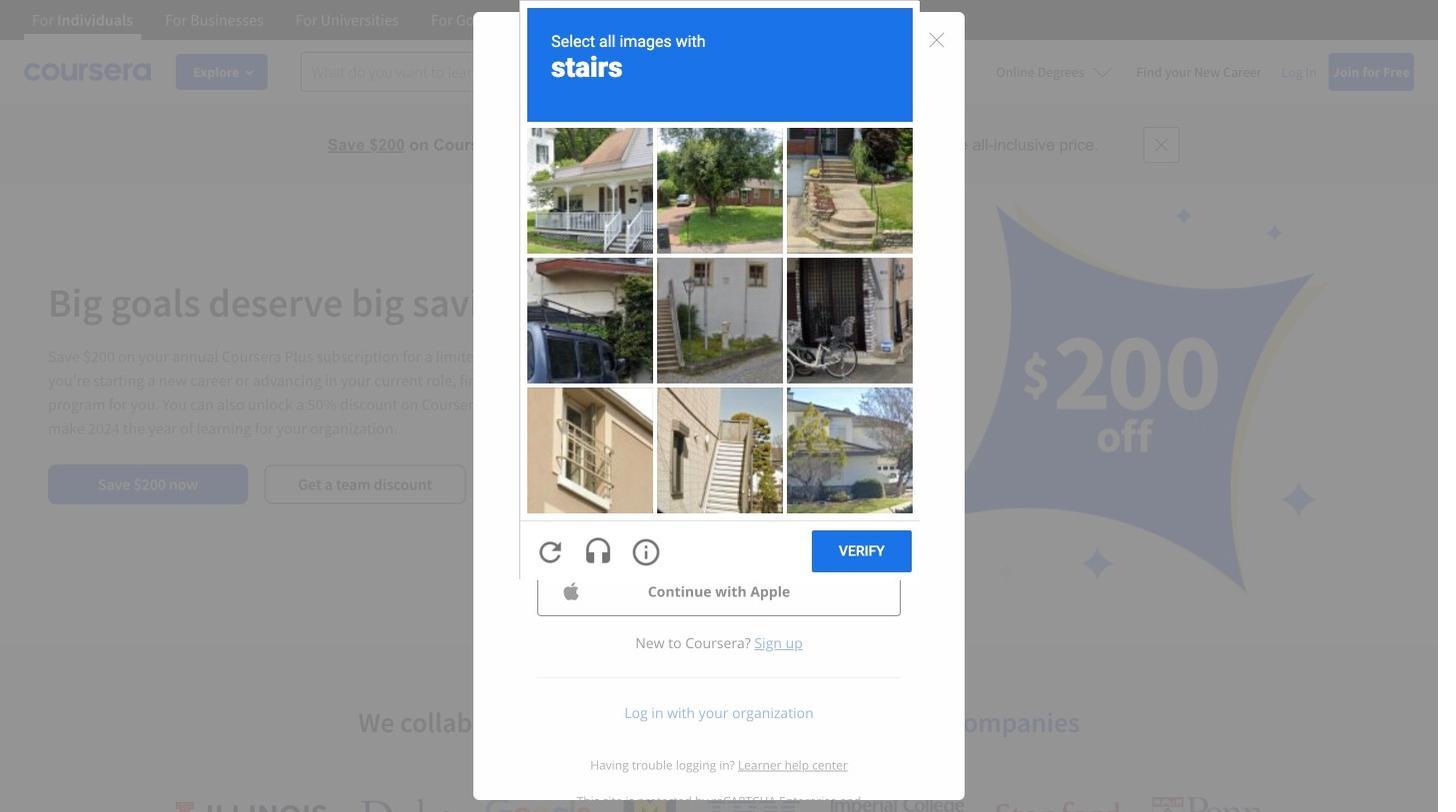 Task type: describe. For each thing, give the bounding box(es) containing it.
ibm image
[[708, 796, 800, 812]]

name@email.com email field
[[539, 143, 900, 189]]

stanford university image
[[996, 801, 1121, 812]]

university of michigan image
[[624, 787, 677, 812]]

university of illinois at urbana-champaign image
[[174, 799, 330, 812]]

banner navigation
[[16, 0, 562, 40]]

imperial college london image
[[831, 797, 965, 812]]

university of pennsylvania image
[[1152, 796, 1265, 812]]

authentication modal dialog
[[474, 12, 965, 812]]



Task type: locate. For each thing, give the bounding box(es) containing it.
your password is hidden image
[[867, 240, 891, 264]]

duke university image
[[361, 799, 454, 812]]

coursera image
[[24, 56, 151, 88]]

close modal image
[[925, 28, 949, 52], [930, 32, 945, 47]]

None search field
[[301, 52, 655, 92]]

alert
[[0, 105, 1439, 185]]

google image
[[485, 796, 593, 812]]

Enter your password password field
[[539, 229, 859, 275]]



Task type: vqa. For each thing, say whether or not it's contained in the screenshot.
8
no



